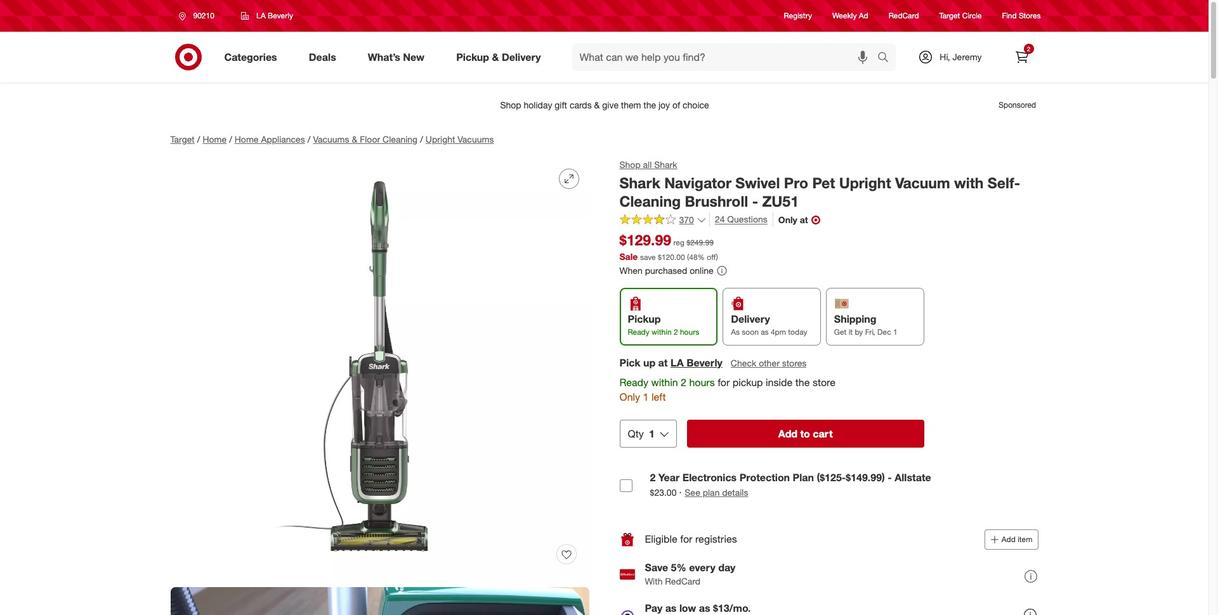 Task type: vqa. For each thing, say whether or not it's contained in the screenshot.
the left for
yes



Task type: describe. For each thing, give the bounding box(es) containing it.
$23.00
[[650, 487, 677, 498]]

other
[[759, 358, 780, 369]]

1 vacuums from the left
[[313, 134, 349, 145]]

1 horizontal spatial only
[[778, 214, 798, 225]]

pickup ready within 2 hours
[[628, 313, 699, 337]]

soon
[[742, 327, 759, 337]]

off
[[707, 253, 716, 262]]

delivery inside delivery as soon as 4pm today
[[731, 313, 770, 326]]

stores
[[782, 358, 807, 369]]

0 vertical spatial delivery
[[502, 50, 541, 63]]

find stores link
[[1002, 10, 1041, 21]]

pickup for ready
[[628, 313, 661, 326]]

every
[[689, 562, 716, 574]]

new
[[403, 50, 425, 63]]

inside
[[766, 376, 793, 389]]

la beverly button
[[671, 356, 723, 371]]

see plan details button
[[685, 486, 748, 499]]

90210 button
[[170, 4, 228, 27]]

add for add to cart
[[778, 428, 798, 440]]

find stores
[[1002, 11, 1041, 21]]

all
[[643, 159, 652, 170]]

add for add item
[[1002, 535, 1016, 544]]

0 horizontal spatial cleaning
[[383, 134, 418, 145]]

1 home from the left
[[203, 134, 227, 145]]

today
[[788, 327, 807, 337]]

redcard inside save 5% every day with redcard
[[665, 576, 701, 587]]

fri,
[[865, 327, 875, 337]]

$
[[658, 253, 662, 262]]

online
[[690, 265, 714, 276]]

- inside shop all shark shark navigator swivel pro pet upright vacuum with self- cleaning brushroll - zu51
[[752, 192, 758, 210]]

4 / from the left
[[420, 134, 423, 145]]

$13/mo.
[[713, 602, 751, 615]]

2 down the stores
[[1027, 45, 1031, 53]]

2 inside pickup ready within 2 hours
[[674, 327, 678, 337]]

pet
[[812, 174, 835, 192]]

check
[[731, 358, 757, 369]]

registry
[[784, 11, 812, 21]]

target link
[[170, 134, 195, 145]]

3 / from the left
[[308, 134, 311, 145]]

qty 1
[[628, 428, 655, 440]]

hours inside ready within 2 hours for pickup inside the store only 1 left
[[689, 376, 715, 389]]

target for target circle
[[939, 11, 960, 21]]

up
[[643, 357, 656, 369]]

target / home / home appliances / vacuums & floor cleaning / upright vacuums
[[170, 134, 494, 145]]

la beverly button
[[233, 4, 301, 27]]

image gallery element
[[170, 159, 589, 615]]

when purchased online
[[620, 265, 714, 276]]

swivel
[[736, 174, 780, 192]]

qty
[[628, 428, 644, 440]]

check other stores
[[731, 358, 807, 369]]

370 link
[[620, 213, 707, 228]]

questions
[[727, 214, 768, 225]]

only inside ready within 2 hours for pickup inside the store only 1 left
[[620, 391, 640, 404]]

0 vertical spatial at
[[800, 214, 808, 225]]

for inside ready within 2 hours for pickup inside the store only 1 left
[[718, 376, 730, 389]]

target for target / home / home appliances / vacuums & floor cleaning / upright vacuums
[[170, 134, 195, 145]]

store
[[813, 376, 836, 389]]

delivery as soon as 4pm today
[[731, 313, 807, 337]]

1 vertical spatial la
[[671, 357, 684, 369]]

0 vertical spatial redcard
[[889, 11, 919, 21]]

48
[[689, 253, 698, 262]]

details
[[722, 487, 748, 498]]

1 inside ready within 2 hours for pickup inside the store only 1 left
[[643, 391, 649, 404]]

search button
[[872, 43, 903, 74]]

see
[[685, 487, 700, 498]]

ad
[[859, 11, 868, 21]]

2 year electronics protection plan ($125-$149.99) - allstate $23.00 · see plan details
[[650, 471, 931, 499]]

ready inside pickup ready within 2 hours
[[628, 327, 650, 337]]

purchased
[[645, 265, 687, 276]]

pickup
[[733, 376, 763, 389]]

·
[[679, 486, 682, 499]]

categories link
[[214, 43, 293, 71]]

floor
[[360, 134, 380, 145]]

shop all shark shark navigator swivel pro pet upright vacuum with self- cleaning brushroll - zu51
[[620, 159, 1020, 210]]

by
[[855, 327, 863, 337]]

weekly ad link
[[833, 10, 868, 21]]

get
[[834, 327, 847, 337]]

0 horizontal spatial as
[[665, 602, 677, 615]]

circle
[[962, 11, 982, 21]]

with
[[954, 174, 984, 192]]

allstate
[[895, 471, 931, 484]]

protection
[[740, 471, 790, 484]]

with
[[645, 576, 663, 587]]

1 horizontal spatial beverly
[[687, 357, 723, 369]]

$129.99
[[620, 231, 671, 249]]

pay
[[645, 602, 663, 615]]

ready within 2 hours for pickup inside the store only 1 left
[[620, 376, 836, 404]]

eligible for registries
[[645, 533, 737, 546]]

)
[[716, 253, 718, 262]]

24 questions
[[715, 214, 768, 225]]

find
[[1002, 11, 1017, 21]]

the
[[796, 376, 810, 389]]

hours inside pickup ready within 2 hours
[[680, 327, 699, 337]]

it
[[849, 327, 853, 337]]

search
[[872, 52, 903, 64]]

self-
[[988, 174, 1020, 192]]

check other stores button
[[730, 357, 807, 371]]

pay as low as $13/mo.
[[645, 602, 751, 615]]

pickup for &
[[456, 50, 489, 63]]

2 inside 2 year electronics protection plan ($125-$149.99) - allstate $23.00 · see plan details
[[650, 471, 656, 484]]

($125-
[[817, 471, 846, 484]]

dec
[[878, 327, 891, 337]]

2 inside ready within 2 hours for pickup inside the store only 1 left
[[681, 376, 687, 389]]

5%
[[671, 562, 686, 574]]

1 horizontal spatial &
[[492, 50, 499, 63]]

what's new link
[[357, 43, 440, 71]]



Task type: locate. For each thing, give the bounding box(es) containing it.
1 horizontal spatial as
[[699, 602, 710, 615]]

as for low
[[699, 602, 710, 615]]

0 horizontal spatial redcard
[[665, 576, 701, 587]]

0 horizontal spatial target
[[170, 134, 195, 145]]

home
[[203, 134, 227, 145], [235, 134, 259, 145]]

weekly
[[833, 11, 857, 21]]

only left the left
[[620, 391, 640, 404]]

target circle link
[[939, 10, 982, 21]]

1 vertical spatial for
[[680, 533, 693, 546]]

within up pick up at la beverly
[[652, 327, 672, 337]]

as inside delivery as soon as 4pm today
[[761, 327, 769, 337]]

/
[[197, 134, 200, 145], [229, 134, 232, 145], [308, 134, 311, 145], [420, 134, 423, 145]]

1 vertical spatial shark
[[620, 174, 660, 192]]

within inside ready within 2 hours for pickup inside the store only 1 left
[[651, 376, 678, 389]]

0 vertical spatial for
[[718, 376, 730, 389]]

vacuum
[[895, 174, 950, 192]]

appliances
[[261, 134, 305, 145]]

1 horizontal spatial la
[[671, 357, 684, 369]]

add inside button
[[1002, 535, 1016, 544]]

1 vertical spatial &
[[352, 134, 357, 145]]

1 vertical spatial hours
[[689, 376, 715, 389]]

as right low
[[699, 602, 710, 615]]

$149.99)
[[846, 471, 885, 484]]

cleaning inside shop all shark shark navigator swivel pro pet upright vacuum with self- cleaning brushroll - zu51
[[620, 192, 681, 210]]

within up the left
[[651, 376, 678, 389]]

- left 'allstate'
[[888, 471, 892, 484]]

(
[[687, 253, 689, 262]]

0 vertical spatial within
[[652, 327, 672, 337]]

120.00
[[662, 253, 685, 262]]

cleaning right floor
[[383, 134, 418, 145]]

zu51
[[762, 192, 799, 210]]

1 vertical spatial 1
[[643, 391, 649, 404]]

for right eligible
[[680, 533, 693, 546]]

add item
[[1002, 535, 1033, 544]]

only down zu51
[[778, 214, 798, 225]]

1 right qty
[[649, 428, 655, 440]]

pro
[[784, 174, 808, 192]]

navigator
[[665, 174, 732, 192]]

sale
[[620, 251, 638, 262]]

/ left "home" link
[[197, 134, 200, 145]]

1 vertical spatial at
[[658, 357, 668, 369]]

0 horizontal spatial for
[[680, 533, 693, 546]]

pickup inside pickup ready within 2 hours
[[628, 313, 661, 326]]

0 horizontal spatial &
[[352, 134, 357, 145]]

pickup right the "new"
[[456, 50, 489, 63]]

0 vertical spatial cleaning
[[383, 134, 418, 145]]

electronics
[[683, 471, 737, 484]]

cleaning
[[383, 134, 418, 145], [620, 192, 681, 210]]

target left circle
[[939, 11, 960, 21]]

2
[[1027, 45, 1031, 53], [674, 327, 678, 337], [681, 376, 687, 389], [650, 471, 656, 484]]

la right up
[[671, 357, 684, 369]]

0 horizontal spatial delivery
[[502, 50, 541, 63]]

1 vertical spatial cleaning
[[620, 192, 681, 210]]

24
[[715, 214, 725, 225]]

0 vertical spatial target
[[939, 11, 960, 21]]

la beverly
[[256, 11, 293, 20]]

1 vertical spatial beverly
[[687, 357, 723, 369]]

0 vertical spatial -
[[752, 192, 758, 210]]

None checkbox
[[620, 480, 632, 493]]

2 left year
[[650, 471, 656, 484]]

at down pro
[[800, 214, 808, 225]]

1 vertical spatial pickup
[[628, 313, 661, 326]]

brushroll
[[685, 192, 748, 210]]

upright vacuums link
[[426, 134, 494, 145]]

0 vertical spatial la
[[256, 11, 266, 20]]

0 vertical spatial 1
[[893, 327, 898, 337]]

0 horizontal spatial home
[[203, 134, 227, 145]]

2 down la beverly button
[[681, 376, 687, 389]]

eligible
[[645, 533, 678, 546]]

0 vertical spatial add
[[778, 428, 798, 440]]

categories
[[224, 50, 277, 63]]

beverly up ready within 2 hours for pickup inside the store only 1 left
[[687, 357, 723, 369]]

la inside dropdown button
[[256, 11, 266, 20]]

add left item
[[1002, 535, 1016, 544]]

redcard link
[[889, 10, 919, 21]]

1 right dec
[[893, 327, 898, 337]]

1 vertical spatial add
[[1002, 535, 1016, 544]]

$129.99 reg $249.99 sale save $ 120.00 ( 48 % off )
[[620, 231, 718, 262]]

advertisement region
[[160, 90, 1049, 121]]

0 vertical spatial &
[[492, 50, 499, 63]]

ready up pick
[[628, 327, 650, 337]]

cleaning up 370 link
[[620, 192, 681, 210]]

1 horizontal spatial target
[[939, 11, 960, 21]]

2 home from the left
[[235, 134, 259, 145]]

what's
[[368, 50, 400, 63]]

1 horizontal spatial upright
[[839, 174, 891, 192]]

home right "home" link
[[235, 134, 259, 145]]

as
[[731, 327, 740, 337]]

0 horizontal spatial -
[[752, 192, 758, 210]]

vacuums & floor cleaning link
[[313, 134, 418, 145]]

1
[[893, 327, 898, 337], [643, 391, 649, 404], [649, 428, 655, 440]]

0 vertical spatial shark
[[654, 159, 677, 170]]

0 vertical spatial only
[[778, 214, 798, 225]]

beverly up categories link
[[268, 11, 293, 20]]

delivery
[[502, 50, 541, 63], [731, 313, 770, 326]]

1 horizontal spatial vacuums
[[458, 134, 494, 145]]

1 horizontal spatial at
[[800, 214, 808, 225]]

deals link
[[298, 43, 352, 71]]

2 link
[[1008, 43, 1036, 71]]

1 vertical spatial target
[[170, 134, 195, 145]]

/ right "home" link
[[229, 134, 232, 145]]

target left "home" link
[[170, 134, 195, 145]]

add
[[778, 428, 798, 440], [1002, 535, 1016, 544]]

2 vertical spatial 1
[[649, 428, 655, 440]]

%
[[698, 253, 705, 262]]

add inside button
[[778, 428, 798, 440]]

day
[[718, 562, 736, 574]]

shark right all
[[654, 159, 677, 170]]

redcard down 5%
[[665, 576, 701, 587]]

only at
[[778, 214, 808, 225]]

as for soon
[[761, 327, 769, 337]]

1 vertical spatial delivery
[[731, 313, 770, 326]]

1 left the left
[[643, 391, 649, 404]]

1 vertical spatial within
[[651, 376, 678, 389]]

0 vertical spatial ready
[[628, 327, 650, 337]]

1 / from the left
[[197, 134, 200, 145]]

/ left upright vacuums link
[[420, 134, 423, 145]]

0 horizontal spatial la
[[256, 11, 266, 20]]

&
[[492, 50, 499, 63], [352, 134, 357, 145]]

4pm
[[771, 327, 786, 337]]

for left pickup
[[718, 376, 730, 389]]

within inside pickup ready within 2 hours
[[652, 327, 672, 337]]

1 vertical spatial upright
[[839, 174, 891, 192]]

0 horizontal spatial upright
[[426, 134, 455, 145]]

pickup up up
[[628, 313, 661, 326]]

0 vertical spatial pickup
[[456, 50, 489, 63]]

0 vertical spatial hours
[[680, 327, 699, 337]]

as left 4pm
[[761, 327, 769, 337]]

reg
[[674, 238, 685, 248]]

0 horizontal spatial add
[[778, 428, 798, 440]]

1 horizontal spatial cleaning
[[620, 192, 681, 210]]

as left low
[[665, 602, 677, 615]]

add left to
[[778, 428, 798, 440]]

pick up at la beverly
[[620, 357, 723, 369]]

1 horizontal spatial delivery
[[731, 313, 770, 326]]

beverly inside dropdown button
[[268, 11, 293, 20]]

1 horizontal spatial pickup
[[628, 313, 661, 326]]

redcard right ad
[[889, 11, 919, 21]]

0 horizontal spatial only
[[620, 391, 640, 404]]

registries
[[695, 533, 737, 546]]

1 vertical spatial redcard
[[665, 576, 701, 587]]

0 vertical spatial upright
[[426, 134, 455, 145]]

upright
[[426, 134, 455, 145], [839, 174, 891, 192]]

left
[[652, 391, 666, 404]]

2 horizontal spatial as
[[761, 327, 769, 337]]

1 inside shipping get it by fri, dec 1
[[893, 327, 898, 337]]

1 horizontal spatial home
[[235, 134, 259, 145]]

shark navigator swivel pro pet upright vacuum with self-cleaning brushroll - zu51, 1 of 11 image
[[170, 159, 589, 577]]

1 horizontal spatial redcard
[[889, 11, 919, 21]]

upright inside shop all shark shark navigator swivel pro pet upright vacuum with self- cleaning brushroll - zu51
[[839, 174, 891, 192]]

- inside 2 year electronics protection plan ($125-$149.99) - allstate $23.00 · see plan details
[[888, 471, 892, 484]]

-
[[752, 192, 758, 210], [888, 471, 892, 484]]

cart
[[813, 428, 833, 440]]

0 horizontal spatial pickup
[[456, 50, 489, 63]]

$249.99
[[687, 238, 714, 248]]

as
[[761, 327, 769, 337], [665, 602, 677, 615], [699, 602, 710, 615]]

/ right appliances on the left top of page
[[308, 134, 311, 145]]

1 horizontal spatial for
[[718, 376, 730, 389]]

370
[[679, 214, 694, 225]]

hours up la beverly button
[[680, 327, 699, 337]]

hours down la beverly button
[[689, 376, 715, 389]]

2 / from the left
[[229, 134, 232, 145]]

2 up pick up at la beverly
[[674, 327, 678, 337]]

at right up
[[658, 357, 668, 369]]

1 vertical spatial ready
[[620, 376, 649, 389]]

pick
[[620, 357, 641, 369]]

1 vertical spatial -
[[888, 471, 892, 484]]

0 vertical spatial beverly
[[268, 11, 293, 20]]

0 horizontal spatial at
[[658, 357, 668, 369]]

la
[[256, 11, 266, 20], [671, 357, 684, 369]]

save
[[645, 562, 668, 574]]

only
[[778, 214, 798, 225], [620, 391, 640, 404]]

ready inside ready within 2 hours for pickup inside the store only 1 left
[[620, 376, 649, 389]]

add item button
[[985, 530, 1038, 550]]

year
[[659, 471, 680, 484]]

weekly ad
[[833, 11, 868, 21]]

- down swivel
[[752, 192, 758, 210]]

la up categories link
[[256, 11, 266, 20]]

0 horizontal spatial beverly
[[268, 11, 293, 20]]

pickup & delivery
[[456, 50, 541, 63]]

hours
[[680, 327, 699, 337], [689, 376, 715, 389]]

1 vertical spatial only
[[620, 391, 640, 404]]

plan
[[793, 471, 814, 484]]

pickup
[[456, 50, 489, 63], [628, 313, 661, 326]]

home right target link
[[203, 134, 227, 145]]

1 horizontal spatial -
[[888, 471, 892, 484]]

What can we help you find? suggestions appear below search field
[[572, 43, 881, 71]]

shark down all
[[620, 174, 660, 192]]

90210
[[193, 11, 214, 20]]

1 horizontal spatial add
[[1002, 535, 1016, 544]]

2 vacuums from the left
[[458, 134, 494, 145]]

plan
[[703, 487, 720, 498]]

ready down pick
[[620, 376, 649, 389]]

0 horizontal spatial vacuums
[[313, 134, 349, 145]]

shipping
[[834, 313, 877, 326]]

hi, jeremy
[[940, 51, 982, 62]]

hi,
[[940, 51, 950, 62]]

to
[[800, 428, 810, 440]]

item
[[1018, 535, 1033, 544]]



